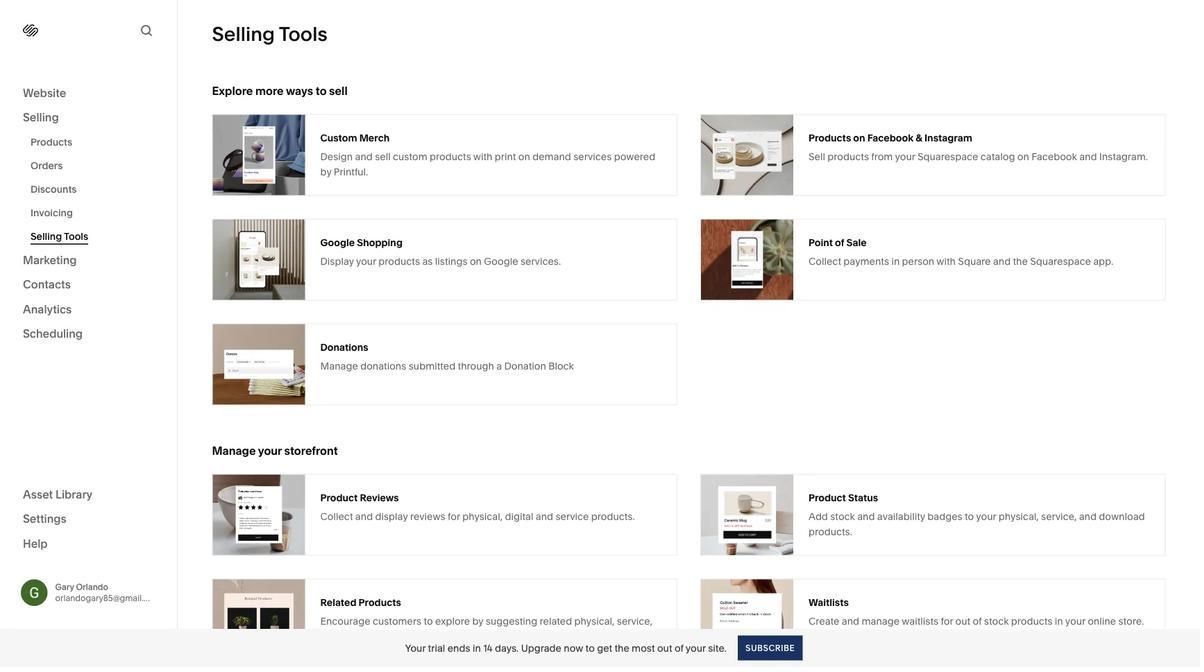 Task type: locate. For each thing, give the bounding box(es) containing it.
download for and
[[1099, 511, 1145, 523]]

invoicing link
[[31, 201, 162, 225]]

in left 14
[[473, 643, 481, 655]]

0 vertical spatial of
[[835, 237, 844, 249]]

0 vertical spatial out
[[956, 616, 971, 628]]

product inside product status add stock and availability badges to your physical, service, and download products.
[[809, 492, 846, 504]]

instagram
[[925, 132, 972, 144]]

with inside the point of sale collect payments in person with square and the squarespace app.
[[937, 255, 956, 267]]

asset
[[23, 488, 53, 502]]

1 vertical spatial tools
[[64, 231, 88, 243]]

1 horizontal spatial download
[[1099, 511, 1145, 523]]

1 horizontal spatial out
[[956, 616, 971, 628]]

1 product from the left
[[320, 492, 358, 504]]

products for products
[[31, 136, 72, 148]]

library
[[56, 488, 92, 502]]

your inside waitlists create and manage waitlists for out of stock products in your online store.
[[1065, 616, 1086, 628]]

1 vertical spatial by
[[472, 616, 483, 628]]

manage
[[320, 360, 358, 372], [212, 444, 256, 458]]

scheduling link
[[23, 327, 154, 343]]

2 horizontal spatial of
[[973, 616, 982, 628]]

1 horizontal spatial products.
[[591, 511, 635, 523]]

now
[[564, 643, 583, 655]]

1 horizontal spatial facebook
[[1032, 151, 1077, 162]]

product left reviews
[[320, 492, 358, 504]]

by right explore
[[472, 616, 483, 628]]

0 horizontal spatial for
[[448, 511, 460, 523]]

the
[[1013, 255, 1028, 267], [615, 643, 629, 655]]

1 vertical spatial squarespace
[[1030, 255, 1091, 267]]

1 vertical spatial selling tools
[[31, 231, 88, 243]]

the for most
[[615, 643, 629, 655]]

product inside product reviews collect and display reviews for physical, digital and service products.
[[320, 492, 358, 504]]

explore more ways to sell
[[212, 84, 348, 98]]

0 horizontal spatial stock
[[830, 511, 855, 523]]

with
[[473, 151, 493, 162], [937, 255, 956, 267]]

physical, inside product reviews collect and display reviews for physical, digital and service products.
[[462, 511, 503, 523]]

selling tools up more
[[212, 22, 328, 46]]

download for or
[[332, 631, 378, 643]]

products inside related products encourage customers to explore by suggesting related physical, service, or download products.
[[359, 597, 401, 609]]

0 horizontal spatial service,
[[617, 616, 653, 628]]

donations
[[360, 360, 406, 372]]

customers
[[373, 616, 422, 628]]

0 vertical spatial service,
[[1041, 511, 1077, 523]]

0 horizontal spatial squarespace
[[918, 151, 978, 162]]

1 horizontal spatial stock
[[984, 616, 1009, 628]]

products. inside product reviews collect and display reviews for physical, digital and service products.
[[591, 511, 635, 523]]

through
[[458, 360, 494, 372]]

products inside products on facebook & instagram sell products from your squarespace catalog on facebook and instagram.
[[809, 132, 851, 144]]

0 horizontal spatial products
[[31, 136, 72, 148]]

download inside product status add stock and availability badges to your physical, service, and download products.
[[1099, 511, 1145, 523]]

stock
[[830, 511, 855, 523], [984, 616, 1009, 628]]

for right reviews
[[448, 511, 460, 523]]

0 vertical spatial manage
[[320, 360, 358, 372]]

site.
[[708, 643, 727, 655]]

your inside product status add stock and availability badges to your physical, service, and download products.
[[976, 511, 996, 523]]

google shopping display your products as listings on google services.
[[320, 237, 561, 267]]

1 horizontal spatial product
[[809, 492, 846, 504]]

custom merch design and sell custom products with print on demand services powered by printful.
[[320, 132, 655, 178]]

download inside related products encourage customers to explore by suggesting related physical, service, or download products.
[[332, 631, 378, 643]]

products. right service
[[591, 511, 635, 523]]

1 horizontal spatial manage
[[320, 360, 358, 372]]

0 vertical spatial for
[[448, 511, 460, 523]]

1 horizontal spatial physical,
[[574, 616, 615, 628]]

sell down merch on the top of page
[[375, 151, 391, 162]]

0 vertical spatial collect
[[809, 255, 841, 267]]

product status add stock and availability badges to your physical, service, and download products.
[[809, 492, 1145, 538]]

collect inside the point of sale collect payments in person with square and the squarespace app.
[[809, 255, 841, 267]]

google left services. on the top left of page
[[484, 255, 518, 267]]

0 vertical spatial products.
[[591, 511, 635, 523]]

1 vertical spatial the
[[615, 643, 629, 655]]

products for products on facebook & instagram sell products from your squarespace catalog on facebook and instagram.
[[809, 132, 851, 144]]

for right waitlists
[[941, 616, 953, 628]]

0 vertical spatial download
[[1099, 511, 1145, 523]]

physical,
[[462, 511, 503, 523], [999, 511, 1039, 523], [574, 616, 615, 628]]

the right "get"
[[615, 643, 629, 655]]

collect down the point
[[809, 255, 841, 267]]

facebook up from
[[868, 132, 914, 144]]

out inside waitlists create and manage waitlists for out of stock products in your online store.
[[956, 616, 971, 628]]

physical, inside product status add stock and availability badges to your physical, service, and download products.
[[999, 511, 1039, 523]]

your inside "google shopping display your products as listings on google services."
[[356, 255, 376, 267]]

waitlists
[[902, 616, 939, 628]]

sell inside custom merch design and sell custom products with print on demand services powered by printful.
[[375, 151, 391, 162]]

facebook right the catalog in the right of the page
[[1032, 151, 1077, 162]]

invoicing
[[31, 207, 73, 219]]

2 horizontal spatial physical,
[[999, 511, 1039, 523]]

1 horizontal spatial sell
[[375, 151, 391, 162]]

1 horizontal spatial google
[[484, 255, 518, 267]]

products link
[[31, 131, 162, 154]]

google up the 'display'
[[320, 237, 355, 249]]

1 vertical spatial products.
[[809, 526, 852, 538]]

to right the ways at the top left of page
[[316, 84, 327, 98]]

products on facebook & instagram sell products from your squarespace catalog on facebook and instagram.
[[809, 132, 1148, 162]]

tools
[[279, 22, 328, 46], [64, 231, 88, 243]]

1 horizontal spatial of
[[835, 237, 844, 249]]

listings
[[435, 255, 468, 267]]

products
[[809, 132, 851, 144], [31, 136, 72, 148], [359, 597, 401, 609]]

0 horizontal spatial facebook
[[868, 132, 914, 144]]

products. inside product status add stock and availability badges to your physical, service, and download products.
[[809, 526, 852, 538]]

website
[[23, 86, 66, 100]]

2 horizontal spatial in
[[1055, 616, 1063, 628]]

1 horizontal spatial the
[[1013, 255, 1028, 267]]

out
[[956, 616, 971, 628], [657, 643, 672, 655]]

0 vertical spatial stock
[[830, 511, 855, 523]]

service, inside related products encourage customers to explore by suggesting related physical, service, or download products.
[[617, 616, 653, 628]]

in inside waitlists create and manage waitlists for out of stock products in your online store.
[[1055, 616, 1063, 628]]

help
[[23, 537, 48, 551]]

with left print
[[473, 151, 493, 162]]

badges
[[928, 511, 963, 523]]

0 horizontal spatial products.
[[380, 631, 424, 643]]

status
[[848, 492, 878, 504]]

products. for product status add stock and availability badges to your physical, service, and download products.
[[809, 526, 852, 538]]

0 horizontal spatial download
[[332, 631, 378, 643]]

to right badges
[[965, 511, 974, 523]]

manage inside donations manage donations submitted through a donation block
[[320, 360, 358, 372]]

collect left the display
[[320, 511, 353, 523]]

service, inside product status add stock and availability badges to your physical, service, and download products.
[[1041, 511, 1077, 523]]

discounts
[[31, 184, 77, 195]]

0 horizontal spatial product
[[320, 492, 358, 504]]

marketing link
[[23, 253, 154, 269]]

1 vertical spatial of
[[973, 616, 982, 628]]

0 vertical spatial by
[[320, 166, 331, 178]]

sell for to
[[329, 84, 348, 98]]

on right print
[[518, 151, 530, 162]]

1 horizontal spatial for
[[941, 616, 953, 628]]

with for person
[[937, 255, 956, 267]]

1 vertical spatial google
[[484, 255, 518, 267]]

in left person
[[892, 255, 900, 267]]

squarespace inside products on facebook & instagram sell products from your squarespace catalog on facebook and instagram.
[[918, 151, 978, 162]]

facebook
[[868, 132, 914, 144], [1032, 151, 1077, 162]]

1 vertical spatial out
[[657, 643, 672, 655]]

products inside products on facebook & instagram sell products from your squarespace catalog on facebook and instagram.
[[828, 151, 869, 162]]

with right person
[[937, 255, 956, 267]]

1 horizontal spatial collect
[[809, 255, 841, 267]]

0 horizontal spatial in
[[473, 643, 481, 655]]

contacts link
[[23, 277, 154, 294]]

products up customers
[[359, 597, 401, 609]]

0 horizontal spatial the
[[615, 643, 629, 655]]

0 vertical spatial selling tools
[[212, 22, 328, 46]]

donations manage donations submitted through a donation block
[[320, 342, 574, 372]]

google
[[320, 237, 355, 249], [484, 255, 518, 267]]

selling up explore
[[212, 22, 275, 46]]

gary
[[55, 583, 74, 593]]

service,
[[1041, 511, 1077, 523], [617, 616, 653, 628]]

payments
[[844, 255, 889, 267]]

and
[[355, 151, 373, 162], [1080, 151, 1097, 162], [993, 255, 1011, 267], [355, 511, 373, 523], [536, 511, 553, 523], [857, 511, 875, 523], [1079, 511, 1097, 523], [842, 616, 859, 628]]

your right from
[[895, 151, 915, 162]]

1 horizontal spatial products
[[359, 597, 401, 609]]

your inside products on facebook & instagram sell products from your squarespace catalog on facebook and instagram.
[[895, 151, 915, 162]]

squarespace left app. at the top right of page
[[1030, 255, 1091, 267]]

products. down customers
[[380, 631, 424, 643]]

with inside custom merch design and sell custom products with print on demand services powered by printful.
[[473, 151, 493, 162]]

1 vertical spatial download
[[332, 631, 378, 643]]

manage your storefront
[[212, 444, 338, 458]]

0 horizontal spatial physical,
[[462, 511, 503, 523]]

products. inside related products encourage customers to explore by suggesting related physical, service, or download products.
[[380, 631, 424, 643]]

the inside the point of sale collect payments in person with square and the squarespace app.
[[1013, 255, 1028, 267]]

1 horizontal spatial by
[[472, 616, 483, 628]]

tools up the ways at the top left of page
[[279, 22, 328, 46]]

catalog
[[981, 151, 1015, 162]]

your down shopping
[[356, 255, 376, 267]]

1 vertical spatial manage
[[212, 444, 256, 458]]

selling tools down invoicing
[[31, 231, 88, 243]]

asset library
[[23, 488, 92, 502]]

on right the catalog in the right of the page
[[1018, 151, 1029, 162]]

selling down website
[[23, 111, 59, 124]]

1 vertical spatial in
[[1055, 616, 1063, 628]]

0 vertical spatial squarespace
[[918, 151, 978, 162]]

1 vertical spatial collect
[[320, 511, 353, 523]]

selling link
[[23, 110, 154, 126]]

sell
[[329, 84, 348, 98], [375, 151, 391, 162]]

of left sale
[[835, 237, 844, 249]]

1 vertical spatial sell
[[375, 151, 391, 162]]

out right waitlists
[[956, 616, 971, 628]]

on right listings
[[470, 255, 482, 267]]

in
[[892, 255, 900, 267], [1055, 616, 1063, 628], [473, 643, 481, 655]]

upgrade
[[521, 643, 562, 655]]

in left online
[[1055, 616, 1063, 628]]

1 horizontal spatial with
[[937, 255, 956, 267]]

products.
[[591, 511, 635, 523], [809, 526, 852, 538], [380, 631, 424, 643]]

products up orders
[[31, 136, 72, 148]]

tools up marketing link
[[64, 231, 88, 243]]

to inside related products encourage customers to explore by suggesting related physical, service, or download products.
[[424, 616, 433, 628]]

out right most
[[657, 643, 672, 655]]

subscribe
[[746, 644, 795, 654]]

0 vertical spatial the
[[1013, 255, 1028, 267]]

products up sell
[[809, 132, 851, 144]]

2 product from the left
[[809, 492, 846, 504]]

physical, for related products encourage customers to explore by suggesting related physical, service, or download products.
[[574, 616, 615, 628]]

0 vertical spatial in
[[892, 255, 900, 267]]

0 vertical spatial facebook
[[868, 132, 914, 144]]

product up "add"
[[809, 492, 846, 504]]

0 horizontal spatial by
[[320, 166, 331, 178]]

0 horizontal spatial of
[[675, 643, 684, 655]]

of right most
[[675, 643, 684, 655]]

of inside waitlists create and manage waitlists for out of stock products in your online store.
[[973, 616, 982, 628]]

to left "get"
[[586, 643, 595, 655]]

by down "design"
[[320, 166, 331, 178]]

products. down "add"
[[809, 526, 852, 538]]

0 vertical spatial tools
[[279, 22, 328, 46]]

on
[[853, 132, 865, 144], [518, 151, 530, 162], [1018, 151, 1029, 162], [470, 255, 482, 267]]

and inside products on facebook & instagram sell products from your squarespace catalog on facebook and instagram.
[[1080, 151, 1097, 162]]

sell for and
[[375, 151, 391, 162]]

0 horizontal spatial google
[[320, 237, 355, 249]]

1 horizontal spatial service,
[[1041, 511, 1077, 523]]

0 vertical spatial sell
[[329, 84, 348, 98]]

0 vertical spatial google
[[320, 237, 355, 249]]

1 vertical spatial service,
[[617, 616, 653, 628]]

of right waitlists
[[973, 616, 982, 628]]

sell
[[809, 151, 825, 162]]

download
[[1099, 511, 1145, 523], [332, 631, 378, 643]]

2 vertical spatial products.
[[380, 631, 424, 643]]

0 horizontal spatial manage
[[212, 444, 256, 458]]

squarespace down instagram
[[918, 151, 978, 162]]

discounts link
[[31, 178, 162, 201]]

1 vertical spatial stock
[[984, 616, 1009, 628]]

0 vertical spatial with
[[473, 151, 493, 162]]

1 vertical spatial facebook
[[1032, 151, 1077, 162]]

products inside "google shopping display your products as listings on google services."
[[379, 255, 420, 267]]

1 vertical spatial for
[[941, 616, 953, 628]]

2 horizontal spatial products
[[809, 132, 851, 144]]

2 horizontal spatial products.
[[809, 526, 852, 538]]

1 horizontal spatial squarespace
[[1030, 255, 1091, 267]]

1 horizontal spatial in
[[892, 255, 900, 267]]

selling up marketing
[[31, 231, 62, 243]]

in inside the point of sale collect payments in person with square and the squarespace app.
[[892, 255, 900, 267]]

your right badges
[[976, 511, 996, 523]]

0 horizontal spatial sell
[[329, 84, 348, 98]]

1 vertical spatial with
[[937, 255, 956, 267]]

for
[[448, 511, 460, 523], [941, 616, 953, 628]]

0 horizontal spatial collect
[[320, 511, 353, 523]]

to left explore
[[424, 616, 433, 628]]

the right "square"
[[1013, 255, 1028, 267]]

sell right the ways at the top left of page
[[329, 84, 348, 98]]

0 horizontal spatial selling tools
[[31, 231, 88, 243]]

14
[[483, 643, 493, 655]]

instagram.
[[1099, 151, 1148, 162]]

0 horizontal spatial with
[[473, 151, 493, 162]]

physical, inside related products encourage customers to explore by suggesting related physical, service, or download products.
[[574, 616, 615, 628]]

1 vertical spatial selling
[[23, 111, 59, 124]]

0 vertical spatial selling
[[212, 22, 275, 46]]

your left online
[[1065, 616, 1086, 628]]



Task type: vqa. For each thing, say whether or not it's contained in the screenshot.
"Downloads" "button"
no



Task type: describe. For each thing, give the bounding box(es) containing it.
trial
[[428, 643, 445, 655]]

related
[[540, 616, 572, 628]]

and inside the point of sale collect payments in person with square and the squarespace app.
[[993, 255, 1011, 267]]

0 horizontal spatial tools
[[64, 231, 88, 243]]

the for squarespace
[[1013, 255, 1028, 267]]

on inside "google shopping display your products as listings on google services."
[[470, 255, 482, 267]]

as
[[422, 255, 433, 267]]

point of sale collect payments in person with square and the squarespace app.
[[809, 237, 1114, 267]]

gary orlando orlandogary85@gmail.com
[[55, 583, 161, 604]]

get
[[597, 643, 612, 655]]

settings
[[23, 513, 67, 526]]

service, for add stock and availability badges to your physical, service, and download products.
[[1041, 511, 1077, 523]]

of inside the point of sale collect payments in person with square and the squarespace app.
[[835, 237, 844, 249]]

marketing
[[23, 253, 77, 267]]

0 horizontal spatial out
[[657, 643, 672, 655]]

sale
[[847, 237, 867, 249]]

subscribe button
[[738, 636, 803, 661]]

for inside waitlists create and manage waitlists for out of stock products in your online store.
[[941, 616, 953, 628]]

asset library link
[[23, 487, 154, 504]]

digital
[[505, 511, 533, 523]]

analytics link
[[23, 302, 154, 318]]

and inside custom merch design and sell custom products with print on demand services powered by printful.
[[355, 151, 373, 162]]

service
[[556, 511, 589, 523]]

product for collect
[[320, 492, 358, 504]]

services.
[[521, 255, 561, 267]]

days.
[[495, 643, 519, 655]]

squarespace inside the point of sale collect payments in person with square and the squarespace app.
[[1030, 255, 1091, 267]]

your left site.
[[686, 643, 706, 655]]

scheduling
[[23, 327, 83, 341]]

design
[[320, 151, 353, 162]]

online
[[1088, 616, 1116, 628]]

or
[[320, 631, 330, 643]]

reviews
[[360, 492, 399, 504]]

more
[[255, 84, 284, 98]]

selling tools link
[[31, 225, 162, 249]]

display
[[320, 255, 354, 267]]

analytics
[[23, 303, 72, 316]]

square
[[958, 255, 991, 267]]

orders
[[31, 160, 63, 172]]

to inside product status add stock and availability badges to your physical, service, and download products.
[[965, 511, 974, 523]]

help link
[[23, 537, 48, 552]]

block
[[549, 360, 574, 372]]

on inside custom merch design and sell custom products with print on demand services powered by printful.
[[518, 151, 530, 162]]

explore
[[435, 616, 470, 628]]

products inside custom merch design and sell custom products with print on demand services powered by printful.
[[430, 151, 471, 162]]

settings link
[[23, 512, 154, 528]]

orlando
[[76, 583, 108, 593]]

orlandogary85@gmail.com
[[55, 594, 161, 604]]

custom
[[393, 151, 427, 162]]

most
[[632, 643, 655, 655]]

ways
[[286, 84, 313, 98]]

1 horizontal spatial selling tools
[[212, 22, 328, 46]]

create
[[809, 616, 840, 628]]

donations
[[320, 342, 368, 353]]

add
[[809, 511, 828, 523]]

your trial ends in 14 days. upgrade now to get the most out of your site.
[[405, 643, 727, 655]]

stock inside waitlists create and manage waitlists for out of stock products in your online store.
[[984, 616, 1009, 628]]

and inside waitlists create and manage waitlists for out of stock products in your online store.
[[842, 616, 859, 628]]

product for add
[[809, 492, 846, 504]]

manage
[[862, 616, 900, 628]]

storefront
[[284, 444, 338, 458]]

orders link
[[31, 154, 162, 178]]

related
[[320, 597, 356, 609]]

with for products
[[473, 151, 493, 162]]

physical, for product status add stock and availability badges to your physical, service, and download products.
[[999, 511, 1039, 523]]

encourage
[[320, 616, 370, 628]]

from
[[871, 151, 893, 162]]

website link
[[23, 85, 154, 102]]

donation
[[504, 360, 546, 372]]

shopping
[[357, 237, 403, 249]]

reviews
[[410, 511, 445, 523]]

demand
[[533, 151, 571, 162]]

your
[[405, 643, 426, 655]]

printful.
[[334, 166, 368, 178]]

store.
[[1119, 616, 1144, 628]]

by inside related products encourage customers to explore by suggesting related physical, service, or download products.
[[472, 616, 483, 628]]

contacts
[[23, 278, 71, 292]]

2 vertical spatial in
[[473, 643, 481, 655]]

suggesting
[[486, 616, 537, 628]]

submitted
[[409, 360, 456, 372]]

stock inside product status add stock and availability badges to your physical, service, and download products.
[[830, 511, 855, 523]]

collect inside product reviews collect and display reviews for physical, digital and service products.
[[320, 511, 353, 523]]

explore
[[212, 84, 253, 98]]

print
[[495, 151, 516, 162]]

waitlists create and manage waitlists for out of stock products in your online store.
[[809, 597, 1144, 628]]

service, for encourage customers to explore by suggesting related physical, service, or download products.
[[617, 616, 653, 628]]

2 vertical spatial selling
[[31, 231, 62, 243]]

a
[[496, 360, 502, 372]]

2 vertical spatial of
[[675, 643, 684, 655]]

1 horizontal spatial tools
[[279, 22, 328, 46]]

by inside custom merch design and sell custom products with print on demand services powered by printful.
[[320, 166, 331, 178]]

powered
[[614, 151, 655, 162]]

services
[[574, 151, 612, 162]]

related products encourage customers to explore by suggesting related physical, service, or download products.
[[320, 597, 653, 643]]

for inside product reviews collect and display reviews for physical, digital and service products.
[[448, 511, 460, 523]]

waitlists
[[809, 597, 849, 609]]

display
[[375, 511, 408, 523]]

products inside waitlists create and manage waitlists for out of stock products in your online store.
[[1011, 616, 1053, 628]]

ends
[[448, 643, 470, 655]]

on left "&"
[[853, 132, 865, 144]]

custom
[[320, 132, 357, 144]]

availability
[[877, 511, 925, 523]]

products. for related products encourage customers to explore by suggesting related physical, service, or download products.
[[380, 631, 424, 643]]

merch
[[359, 132, 390, 144]]

your left the storefront
[[258, 444, 282, 458]]



